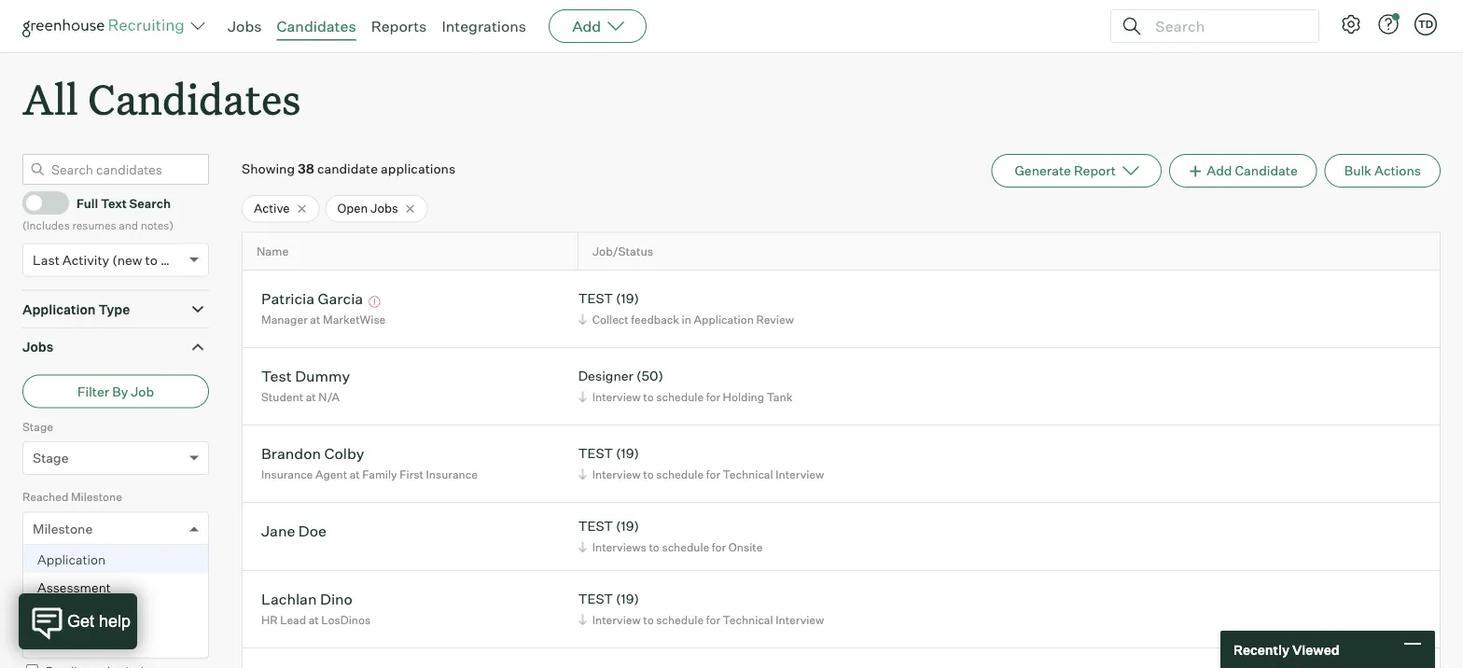 Task type: locate. For each thing, give the bounding box(es) containing it.
1 insurance from the left
[[261, 467, 313, 481]]

0 vertical spatial test (19) interview to schedule for technical interview
[[578, 445, 824, 481]]

0 vertical spatial technical
[[723, 467, 773, 481]]

student
[[261, 390, 303, 404]]

(19) inside test (19) interviews to schedule for onsite
[[616, 518, 639, 535]]

for
[[706, 390, 721, 404], [706, 467, 721, 481], [712, 540, 726, 554], [706, 613, 721, 627]]

generate report button
[[992, 154, 1162, 188]]

in
[[682, 312, 692, 326]]

job/status
[[593, 244, 654, 259]]

interview to schedule for technical interview link for dino
[[576, 611, 829, 629]]

candidates right jobs link
[[277, 17, 356, 35]]

application up assessment
[[37, 551, 106, 568]]

for left holding
[[706, 390, 721, 404]]

hr
[[261, 613, 278, 627]]

3 (19) from the top
[[616, 518, 639, 535]]

submitted
[[71, 561, 126, 575], [89, 591, 153, 607]]

configure image
[[1340, 13, 1363, 35]]

(19) for collect feedback in application review
[[616, 290, 639, 307]]

application right in
[[694, 312, 754, 326]]

1 vertical spatial test (19) interview to schedule for technical interview
[[578, 591, 824, 627]]

test (19) interview to schedule for technical interview down interview to schedule for holding tank link
[[578, 445, 824, 481]]

list box
[[23, 546, 208, 658]]

schedule left the onsite
[[662, 540, 710, 554]]

at inside test dummy student at n/a
[[306, 390, 316, 404]]

add for add
[[572, 17, 601, 35]]

jobs right open
[[371, 201, 398, 216]]

at right lead on the bottom left of page
[[309, 613, 319, 627]]

(19) for interviews to schedule for onsite
[[616, 518, 639, 535]]

reached milestone element
[[22, 488, 209, 659]]

technical up the onsite
[[723, 467, 773, 481]]

bulk actions
[[1345, 163, 1421, 179]]

job up to be sent checkbox
[[33, 591, 56, 607]]

1 horizontal spatial add
[[1207, 163, 1232, 179]]

0 vertical spatial job post submitted
[[22, 561, 126, 575]]

1 test from the top
[[578, 290, 613, 307]]

resumes
[[72, 218, 116, 232]]

test up interviews
[[578, 518, 613, 535]]

application for application type
[[22, 301, 96, 318]]

for left the onsite
[[712, 540, 726, 554]]

1 vertical spatial interview to schedule for technical interview link
[[576, 611, 829, 629]]

post up assessment
[[45, 561, 68, 575]]

0 horizontal spatial jobs
[[22, 339, 53, 355]]

milestone down stage element at the left of the page
[[71, 490, 122, 504]]

submitted up assessment
[[71, 561, 126, 575]]

face down offer option
[[87, 635, 116, 652]]

1 interview to schedule for technical interview link from the top
[[576, 465, 829, 483]]

jane doe
[[261, 521, 327, 540]]

(19) up collect at the top
[[616, 290, 639, 307]]

to inside test (19) interviews to schedule for onsite
[[649, 540, 660, 554]]

schedule for interview to schedule for holding tank
[[656, 390, 704, 404]]

milestone down the reached milestone at the bottom left
[[33, 521, 93, 537]]

integrations link
[[442, 17, 527, 35]]

test (19) interview to schedule for technical interview down interviews to schedule for onsite link
[[578, 591, 824, 627]]

test
[[578, 290, 613, 307], [578, 445, 613, 462], [578, 518, 613, 535], [578, 591, 613, 607]]

schedule down (50) in the left of the page
[[656, 390, 704, 404]]

at down patricia garcia link
[[310, 312, 321, 326]]

1 vertical spatial post
[[59, 591, 86, 607]]

filter by job
[[77, 383, 154, 400]]

family
[[362, 467, 397, 481]]

1 horizontal spatial jobs
[[228, 17, 262, 35]]

bulk
[[1345, 163, 1372, 179]]

applications
[[381, 161, 456, 177]]

0 vertical spatial milestone
[[71, 490, 122, 504]]

interview to schedule for technical interview link
[[576, 465, 829, 483], [576, 611, 829, 629]]

doe
[[299, 521, 327, 540]]

insurance down brandon
[[261, 467, 313, 481]]

for inside designer (50) interview to schedule for holding tank
[[706, 390, 721, 404]]

to down (50) in the left of the page
[[643, 390, 654, 404]]

jobs down application type
[[22, 339, 53, 355]]

(new
[[112, 252, 142, 268]]

1 horizontal spatial to
[[69, 635, 84, 652]]

submitted down application option in the bottom left of the page
[[89, 591, 153, 607]]

onsite
[[729, 540, 763, 554]]

application type
[[22, 301, 130, 318]]

application
[[22, 301, 96, 318], [694, 312, 754, 326], [37, 551, 106, 568]]

0 vertical spatial job
[[131, 383, 154, 400]]

technical down the onsite
[[723, 613, 773, 627]]

(19) down interviews
[[616, 591, 639, 607]]

assessment
[[37, 579, 111, 596]]

2 interview to schedule for technical interview link from the top
[[576, 611, 829, 629]]

application down last
[[22, 301, 96, 318]]

list box inside reached milestone element
[[23, 546, 208, 658]]

lachlan
[[261, 590, 317, 608]]

jobs link
[[228, 17, 262, 35]]

by
[[112, 383, 128, 400]]

to right interviews
[[649, 540, 660, 554]]

interview to schedule for technical interview link up test (19) interviews to schedule for onsite
[[576, 465, 829, 483]]

jobs left "candidates" link
[[228, 17, 262, 35]]

candidate
[[317, 161, 378, 177]]

for inside test (19) interviews to schedule for onsite
[[712, 540, 726, 554]]

1 vertical spatial add
[[1207, 163, 1232, 179]]

0 horizontal spatial face
[[37, 635, 66, 652]]

candidates down jobs link
[[88, 71, 301, 126]]

job
[[131, 383, 154, 400], [22, 561, 42, 575], [33, 591, 56, 607]]

3 test from the top
[[578, 518, 613, 535]]

list box containing application
[[23, 546, 208, 658]]

0 horizontal spatial add
[[572, 17, 601, 35]]

job up assessment
[[22, 561, 42, 575]]

Search text field
[[1151, 13, 1302, 40]]

1 horizontal spatial face
[[87, 635, 116, 652]]

2 horizontal spatial jobs
[[371, 201, 398, 216]]

(19) up interviews
[[616, 518, 639, 535]]

0 vertical spatial post
[[45, 561, 68, 575]]

at down colby
[[350, 467, 360, 481]]

None field
[[23, 513, 42, 545]]

designer
[[578, 368, 634, 384]]

1 vertical spatial milestone
[[33, 521, 93, 537]]

test down interviews
[[578, 591, 613, 607]]

report
[[1074, 163, 1116, 179]]

test (19) interview to schedule for technical interview
[[578, 445, 824, 481], [578, 591, 824, 627]]

interview to schedule for technical interview link down interviews to schedule for onsite link
[[576, 611, 829, 629]]

schedule inside test (19) interviews to schedule for onsite
[[662, 540, 710, 554]]

full
[[77, 195, 98, 210]]

designer (50) interview to schedule for holding tank
[[578, 368, 793, 404]]

patricia garcia
[[261, 289, 363, 308]]

technical
[[723, 467, 773, 481], [723, 613, 773, 627]]

interview inside designer (50) interview to schedule for holding tank
[[592, 390, 641, 404]]

interview to schedule for technical interview link for colby
[[576, 465, 829, 483]]

4 test from the top
[[578, 591, 613, 607]]

1 horizontal spatial insurance
[[426, 467, 478, 481]]

test inside test (19) interviews to schedule for onsite
[[578, 518, 613, 535]]

1 face from the left
[[37, 635, 66, 652]]

test inside test (19) collect feedback in application review
[[578, 290, 613, 307]]

text
[[101, 195, 127, 210]]

stage
[[22, 420, 53, 434], [33, 450, 69, 466]]

application inside application option
[[37, 551, 106, 568]]

job right by
[[131, 383, 154, 400]]

stage element
[[22, 418, 209, 488]]

1 vertical spatial technical
[[723, 613, 773, 627]]

2 test from the top
[[578, 445, 613, 462]]

to up test (19) interviews to schedule for onsite
[[643, 467, 654, 481]]

filter
[[77, 383, 109, 400]]

schedule for interviews to schedule for onsite
[[662, 540, 710, 554]]

type
[[98, 301, 130, 318]]

add inside "link"
[[1207, 163, 1232, 179]]

(19) inside test (19) collect feedback in application review
[[616, 290, 639, 307]]

interview to schedule for holding tank link
[[576, 388, 797, 406]]

holding
[[723, 390, 764, 404]]

first
[[400, 467, 424, 481]]

schedule up test (19) interviews to schedule for onsite
[[656, 467, 704, 481]]

to down interviews to schedule for onsite link
[[643, 613, 654, 627]]

test
[[261, 367, 292, 385]]

1 vertical spatial candidates
[[88, 71, 301, 126]]

2 vertical spatial job
[[33, 591, 56, 607]]

schedule
[[656, 390, 704, 404], [656, 467, 704, 481], [662, 540, 710, 554], [656, 613, 704, 627]]

1 vertical spatial stage
[[33, 450, 69, 466]]

2 (19) from the top
[[616, 445, 639, 462]]

application for application option in the bottom left of the page
[[37, 551, 106, 568]]

2 insurance from the left
[[426, 467, 478, 481]]

1 vertical spatial job post submitted
[[33, 591, 153, 607]]

insurance right first
[[426, 467, 478, 481]]

test up collect at the top
[[578, 290, 613, 307]]

post
[[45, 561, 68, 575], [59, 591, 86, 607]]

bulk actions link
[[1325, 154, 1441, 188]]

face down offer
[[37, 635, 66, 652]]

1 (19) from the top
[[616, 290, 639, 307]]

to inside designer (50) interview to schedule for holding tank
[[643, 390, 654, 404]]

candidate reports are now available! apply filters and select "view in app" element
[[992, 154, 1162, 188]]

face to face
[[37, 635, 116, 652]]

reports link
[[371, 17, 427, 35]]

to
[[145, 252, 158, 268], [643, 390, 654, 404], [643, 467, 654, 481], [649, 540, 660, 554], [643, 613, 654, 627]]

add inside popup button
[[572, 17, 601, 35]]

open jobs
[[337, 201, 398, 216]]

(19)
[[616, 290, 639, 307], [616, 445, 639, 462], [616, 518, 639, 535], [616, 591, 639, 607]]

test down designer
[[578, 445, 613, 462]]

0 vertical spatial add
[[572, 17, 601, 35]]

post up "to be sent"
[[59, 591, 86, 607]]

candidates
[[277, 17, 356, 35], [88, 71, 301, 126]]

at
[[310, 312, 321, 326], [306, 390, 316, 404], [350, 467, 360, 481], [309, 613, 319, 627]]

for up test (19) interviews to schedule for onsite
[[706, 467, 721, 481]]

interview
[[592, 390, 641, 404], [592, 467, 641, 481], [776, 467, 824, 481], [592, 613, 641, 627], [776, 613, 824, 627]]

schedule inside designer (50) interview to schedule for holding tank
[[656, 390, 704, 404]]

name
[[257, 244, 289, 259]]

to
[[46, 632, 60, 647], [69, 635, 84, 652]]

(19) down designer
[[616, 445, 639, 462]]

tank
[[767, 390, 793, 404]]

0 horizontal spatial insurance
[[261, 467, 313, 481]]

patricia garcia link
[[261, 289, 363, 311]]

at left n/a
[[306, 390, 316, 404]]

0 vertical spatial interview to schedule for technical interview link
[[576, 465, 829, 483]]

agent
[[315, 467, 347, 481]]

1 test (19) interview to schedule for technical interview from the top
[[578, 445, 824, 481]]

test dummy link
[[261, 367, 350, 388]]

be
[[63, 632, 77, 647]]



Task type: describe. For each thing, give the bounding box(es) containing it.
last activity (new to old) option
[[33, 252, 185, 268]]

all
[[22, 71, 78, 126]]

n/a
[[319, 390, 340, 404]]

application inside test (19) collect feedback in application review
[[694, 312, 754, 326]]

4 (19) from the top
[[616, 591, 639, 607]]

jane doe link
[[261, 521, 327, 543]]

lachlan dino hr lead at losdinos
[[261, 590, 371, 627]]

dino
[[320, 590, 353, 608]]

test (19) interviews to schedule for onsite
[[578, 518, 763, 554]]

showing
[[242, 161, 295, 177]]

0 vertical spatial jobs
[[228, 17, 262, 35]]

(includes
[[22, 218, 70, 232]]

38
[[298, 161, 314, 177]]

reached
[[22, 490, 68, 504]]

active
[[254, 201, 290, 216]]

test for interviews to schedule for onsite
[[578, 518, 613, 535]]

job post submitted element
[[22, 559, 209, 629]]

0 horizontal spatial to
[[46, 632, 60, 647]]

(19) for interview to schedule for technical interview
[[616, 445, 639, 462]]

test dummy student at n/a
[[261, 367, 350, 404]]

actions
[[1375, 163, 1421, 179]]

greenhouse recruiting image
[[22, 15, 190, 37]]

notes)
[[141, 218, 174, 232]]

face to face option
[[23, 630, 208, 658]]

interviews to schedule for onsite link
[[576, 538, 768, 556]]

add for add candidate
[[1207, 163, 1232, 179]]

full text search (includes resumes and notes)
[[22, 195, 174, 232]]

filter by job button
[[22, 375, 209, 409]]

showing 38 candidate applications
[[242, 161, 456, 177]]

checkmark image
[[31, 196, 45, 209]]

generate report
[[1015, 163, 1116, 179]]

lead
[[280, 613, 306, 627]]

application option
[[23, 546, 208, 574]]

2 vertical spatial jobs
[[22, 339, 53, 355]]

search
[[129, 195, 171, 210]]

reports
[[371, 17, 427, 35]]

Pending submission checkbox
[[26, 665, 38, 668]]

to be sent
[[46, 632, 103, 647]]

last activity (new to old)
[[33, 252, 185, 268]]

manager at marketwise
[[261, 312, 386, 326]]

brandon colby insurance agent at family first insurance
[[261, 444, 478, 481]]

collect
[[592, 312, 629, 326]]

manager
[[261, 312, 308, 326]]

for for interview to schedule for holding tank
[[706, 390, 721, 404]]

candidates link
[[277, 17, 356, 35]]

candidate
[[1235, 163, 1298, 179]]

add candidate link
[[1169, 154, 1318, 188]]

sent
[[79, 632, 103, 647]]

2 technical from the top
[[723, 613, 773, 627]]

for for interviews to schedule for onsite
[[712, 540, 726, 554]]

to for interview to schedule for holding tank
[[643, 390, 654, 404]]

lachlan dino link
[[261, 590, 353, 611]]

open
[[337, 201, 368, 216]]

at inside lachlan dino hr lead at losdinos
[[309, 613, 319, 627]]

losdinos
[[321, 613, 371, 627]]

job inside filter by job button
[[131, 383, 154, 400]]

add candidate
[[1207, 163, 1298, 179]]

viewed
[[1293, 641, 1340, 658]]

collect feedback in application review link
[[576, 311, 799, 328]]

add button
[[549, 9, 647, 43]]

none field inside reached milestone element
[[23, 513, 42, 545]]

(50)
[[637, 368, 664, 384]]

0 vertical spatial stage
[[22, 420, 53, 434]]

review
[[756, 312, 794, 326]]

colby
[[324, 444, 364, 463]]

reached milestone
[[22, 490, 122, 504]]

Search candidates field
[[22, 154, 209, 185]]

0 vertical spatial candidates
[[277, 17, 356, 35]]

feedback
[[631, 312, 679, 326]]

2 face from the left
[[87, 635, 116, 652]]

td button
[[1411, 9, 1441, 39]]

marketwise
[[323, 312, 386, 326]]

to for interview to schedule for technical interview
[[643, 467, 654, 481]]

patricia
[[261, 289, 315, 308]]

integrations
[[442, 17, 527, 35]]

test for interview to schedule for technical interview
[[578, 445, 613, 462]]

To be sent checkbox
[[26, 632, 38, 644]]

and
[[119, 218, 138, 232]]

2 test (19) interview to schedule for technical interview from the top
[[578, 591, 824, 627]]

schedule down interviews to schedule for onsite link
[[656, 613, 704, 627]]

schedule for interview to schedule for technical interview
[[656, 467, 704, 481]]

to left old) on the left
[[145, 252, 158, 268]]

0 vertical spatial submitted
[[71, 561, 126, 575]]

offer
[[37, 607, 67, 624]]

assessment option
[[23, 574, 208, 602]]

patricia garcia has been in application review for more than 5 days image
[[366, 297, 383, 308]]

brandon
[[261, 444, 321, 463]]

to for interviews to schedule for onsite
[[649, 540, 660, 554]]

old)
[[161, 252, 185, 268]]

activity
[[62, 252, 109, 268]]

test for collect feedback in application review
[[578, 290, 613, 307]]

offer option
[[23, 602, 208, 630]]

1 vertical spatial job
[[22, 561, 42, 575]]

jane
[[261, 521, 295, 540]]

generate
[[1015, 163, 1071, 179]]

1 technical from the top
[[723, 467, 773, 481]]

1 vertical spatial submitted
[[89, 591, 153, 607]]

1 vertical spatial jobs
[[371, 201, 398, 216]]

test (19) collect feedback in application review
[[578, 290, 794, 326]]

for for interview to schedule for technical interview
[[706, 467, 721, 481]]

recently
[[1234, 641, 1290, 658]]

at inside brandon colby insurance agent at family first insurance
[[350, 467, 360, 481]]

garcia
[[318, 289, 363, 308]]

interviews
[[592, 540, 647, 554]]

recently viewed
[[1234, 641, 1340, 658]]

all candidates
[[22, 71, 301, 126]]

brandon colby link
[[261, 444, 364, 465]]

to inside option
[[69, 635, 84, 652]]

dummy
[[295, 367, 350, 385]]

for down interviews to schedule for onsite link
[[706, 613, 721, 627]]



Task type: vqa. For each thing, say whether or not it's contained in the screenshot.
Last
yes



